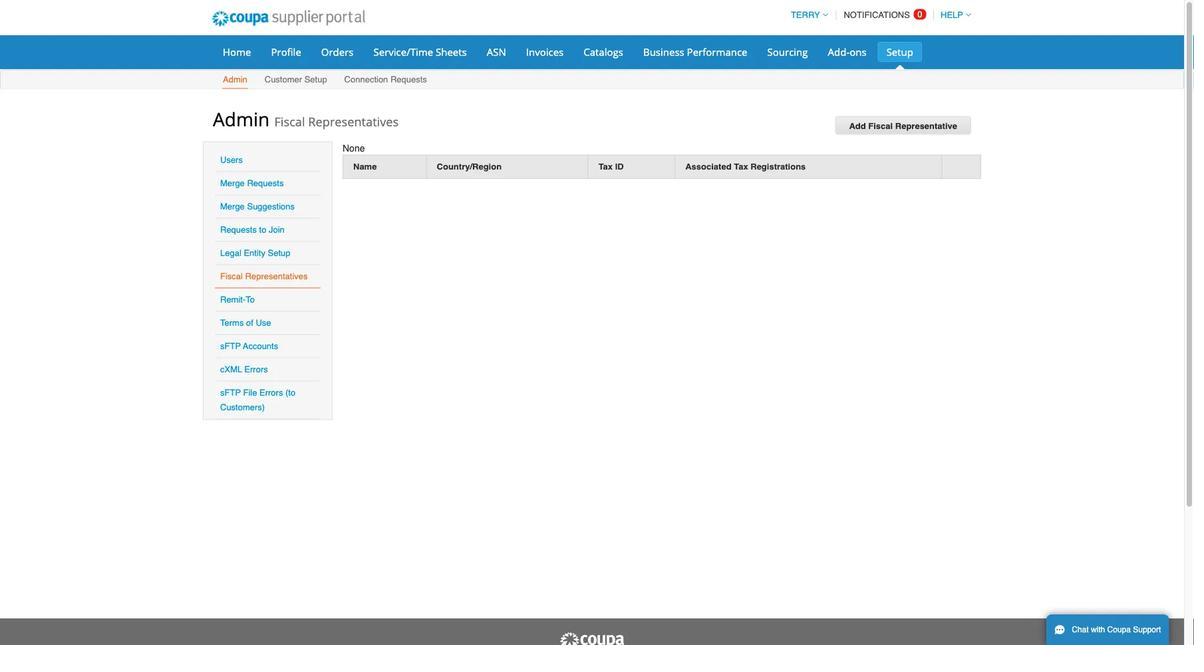 Task type: locate. For each thing, give the bounding box(es) containing it.
errors left (to
[[259, 388, 283, 398]]

sftp file errors (to customers)
[[220, 388, 296, 413]]

customer
[[265, 75, 302, 84]]

tax right associated at the top
[[734, 162, 748, 172]]

sftp for sftp accounts
[[220, 341, 241, 351]]

2 horizontal spatial setup
[[887, 45, 913, 59]]

1 horizontal spatial representatives
[[308, 113, 399, 130]]

requests left to
[[220, 225, 257, 235]]

1 horizontal spatial coupa supplier portal image
[[559, 632, 625, 645]]

file
[[243, 388, 257, 398]]

1 merge from the top
[[220, 178, 245, 188]]

merge suggestions
[[220, 202, 295, 212]]

errors
[[244, 365, 268, 375], [259, 388, 283, 398]]

sftp up cxml
[[220, 341, 241, 351]]

remit-
[[220, 295, 246, 305]]

fiscal right add
[[868, 121, 893, 131]]

1 horizontal spatial fiscal
[[274, 113, 305, 130]]

representatives up none
[[308, 113, 399, 130]]

2 merge from the top
[[220, 202, 245, 212]]

fiscal for add
[[868, 121, 893, 131]]

0 vertical spatial requests
[[391, 75, 427, 84]]

setup down join
[[268, 248, 290, 258]]

requests
[[391, 75, 427, 84], [247, 178, 284, 188], [220, 225, 257, 235]]

2 vertical spatial setup
[[268, 248, 290, 258]]

invoices
[[526, 45, 564, 59]]

sftp up 'customers)'
[[220, 388, 241, 398]]

1 vertical spatial admin
[[213, 106, 270, 131]]

admin down the home "link"
[[223, 75, 247, 84]]

admin down admin link
[[213, 106, 270, 131]]

0 horizontal spatial tax
[[599, 162, 613, 172]]

sftp file errors (to customers) link
[[220, 388, 296, 413]]

customer setup
[[265, 75, 327, 84]]

help
[[941, 10, 963, 20]]

catalogs
[[584, 45, 623, 59]]

merge
[[220, 178, 245, 188], [220, 202, 245, 212]]

remit-to
[[220, 295, 255, 305]]

add fiscal representative
[[849, 121, 957, 131]]

merge for merge suggestions
[[220, 202, 245, 212]]

profile
[[271, 45, 301, 59]]

id
[[615, 162, 624, 172]]

2 sftp from the top
[[220, 388, 241, 398]]

home link
[[214, 42, 260, 62]]

tax id
[[599, 162, 624, 172]]

asn
[[487, 45, 506, 59]]

join
[[269, 225, 285, 235]]

errors down accounts
[[244, 365, 268, 375]]

connection
[[344, 75, 388, 84]]

use
[[256, 318, 271, 328]]

chat
[[1072, 625, 1089, 635]]

sftp
[[220, 341, 241, 351], [220, 388, 241, 398]]

setup
[[887, 45, 913, 59], [305, 75, 327, 84], [268, 248, 290, 258]]

fiscal
[[274, 113, 305, 130], [868, 121, 893, 131], [220, 271, 243, 281]]

representatives down legal entity setup at left top
[[245, 271, 308, 281]]

0 vertical spatial coupa supplier portal image
[[203, 2, 374, 35]]

requests up suggestions
[[247, 178, 284, 188]]

terms of use
[[220, 318, 271, 328]]

sftp inside "sftp file errors (to customers)"
[[220, 388, 241, 398]]

fiscal for admin
[[274, 113, 305, 130]]

1 vertical spatial representatives
[[245, 271, 308, 281]]

admin for admin fiscal representatives
[[213, 106, 270, 131]]

2 horizontal spatial fiscal
[[868, 121, 893, 131]]

name
[[353, 162, 377, 172]]

1 horizontal spatial tax
[[734, 162, 748, 172]]

notifications
[[844, 10, 910, 20]]

1 vertical spatial requests
[[247, 178, 284, 188]]

fiscal representatives link
[[220, 271, 308, 281]]

terms of use link
[[220, 318, 271, 328]]

chat with coupa support
[[1072, 625, 1161, 635]]

to
[[259, 225, 266, 235]]

0 vertical spatial merge
[[220, 178, 245, 188]]

requests for merge requests
[[247, 178, 284, 188]]

merge down users link
[[220, 178, 245, 188]]

admin
[[223, 75, 247, 84], [213, 106, 270, 131]]

fiscal down "legal" in the top of the page
[[220, 271, 243, 281]]

add-
[[828, 45, 850, 59]]

errors inside "sftp file errors (to customers)"
[[259, 388, 283, 398]]

1 vertical spatial errors
[[259, 388, 283, 398]]

representative
[[895, 121, 957, 131]]

support
[[1133, 625, 1161, 635]]

merge down merge requests link
[[220, 202, 245, 212]]

accounts
[[243, 341, 278, 351]]

sftp accounts link
[[220, 341, 278, 351]]

1 vertical spatial setup
[[305, 75, 327, 84]]

catalogs link
[[575, 42, 632, 62]]

customers)
[[220, 403, 265, 413]]

0 vertical spatial sftp
[[220, 341, 241, 351]]

navigation
[[785, 2, 971, 28]]

cxml errors link
[[220, 365, 268, 375]]

legal
[[220, 248, 241, 258]]

none
[[343, 143, 365, 153]]

0
[[918, 9, 923, 19]]

registrations
[[751, 162, 806, 172]]

with
[[1091, 625, 1105, 635]]

associated
[[685, 162, 732, 172]]

tax
[[599, 162, 613, 172], [734, 162, 748, 172]]

requests down service/time
[[391, 75, 427, 84]]

sftp accounts
[[220, 341, 278, 351]]

0 vertical spatial admin
[[223, 75, 247, 84]]

help link
[[935, 10, 971, 20]]

0 horizontal spatial fiscal
[[220, 271, 243, 281]]

merge suggestions link
[[220, 202, 295, 212]]

customer setup link
[[264, 72, 328, 89]]

1 vertical spatial merge
[[220, 202, 245, 212]]

connection requests
[[344, 75, 427, 84]]

home
[[223, 45, 251, 59]]

1 sftp from the top
[[220, 341, 241, 351]]

setup down notifications 0
[[887, 45, 913, 59]]

(to
[[285, 388, 296, 398]]

entity
[[244, 248, 265, 258]]

tax left id
[[599, 162, 613, 172]]

coupa supplier portal image
[[203, 2, 374, 35], [559, 632, 625, 645]]

fiscal down the customer setup link
[[274, 113, 305, 130]]

fiscal inside 'link'
[[868, 121, 893, 131]]

setup right customer
[[305, 75, 327, 84]]

0 vertical spatial representatives
[[308, 113, 399, 130]]

terry link
[[785, 10, 828, 20]]

1 vertical spatial sftp
[[220, 388, 241, 398]]

to
[[246, 295, 255, 305]]

fiscal inside the admin fiscal representatives
[[274, 113, 305, 130]]

requests to join
[[220, 225, 285, 235]]



Task type: describe. For each thing, give the bounding box(es) containing it.
business performance
[[643, 45, 748, 59]]

chat with coupa support button
[[1047, 615, 1169, 645]]

1 horizontal spatial setup
[[305, 75, 327, 84]]

0 vertical spatial setup
[[887, 45, 913, 59]]

cxml errors
[[220, 365, 268, 375]]

0 horizontal spatial representatives
[[245, 271, 308, 281]]

terms
[[220, 318, 244, 328]]

add fiscal representative link
[[835, 116, 971, 135]]

1 tax from the left
[[599, 162, 613, 172]]

suggestions
[[247, 202, 295, 212]]

1 vertical spatial coupa supplier portal image
[[559, 632, 625, 645]]

of
[[246, 318, 253, 328]]

setup link
[[878, 42, 922, 62]]

legal entity setup link
[[220, 248, 290, 258]]

terry
[[791, 10, 820, 20]]

invoices link
[[517, 42, 572, 62]]

users link
[[220, 155, 243, 165]]

admin for admin
[[223, 75, 247, 84]]

notifications 0
[[844, 9, 923, 20]]

users
[[220, 155, 243, 165]]

business
[[643, 45, 684, 59]]

0 vertical spatial errors
[[244, 365, 268, 375]]

business performance link
[[635, 42, 756, 62]]

admin link
[[222, 72, 248, 89]]

add-ons
[[828, 45, 867, 59]]

admin fiscal representatives
[[213, 106, 399, 131]]

sourcing
[[767, 45, 808, 59]]

fiscal representatives
[[220, 271, 308, 281]]

remit-to link
[[220, 295, 255, 305]]

cxml
[[220, 365, 242, 375]]

ons
[[850, 45, 867, 59]]

performance
[[687, 45, 748, 59]]

connection requests link
[[344, 72, 428, 89]]

associated tax registrations
[[685, 162, 806, 172]]

add
[[849, 121, 866, 131]]

asn link
[[478, 42, 515, 62]]

service/time sheets
[[374, 45, 467, 59]]

service/time sheets link
[[365, 42, 476, 62]]

navigation containing notifications 0
[[785, 2, 971, 28]]

coupa
[[1108, 625, 1131, 635]]

service/time
[[374, 45, 433, 59]]

merge for merge requests
[[220, 178, 245, 188]]

requests to join link
[[220, 225, 285, 235]]

add-ons link
[[819, 42, 875, 62]]

2 tax from the left
[[734, 162, 748, 172]]

0 horizontal spatial coupa supplier portal image
[[203, 2, 374, 35]]

requests for connection requests
[[391, 75, 427, 84]]

merge requests link
[[220, 178, 284, 188]]

sheets
[[436, 45, 467, 59]]

orders
[[321, 45, 354, 59]]

merge requests
[[220, 178, 284, 188]]

sourcing link
[[759, 42, 817, 62]]

profile link
[[262, 42, 310, 62]]

orders link
[[313, 42, 362, 62]]

0 horizontal spatial setup
[[268, 248, 290, 258]]

sftp for sftp file errors (to customers)
[[220, 388, 241, 398]]

representatives inside the admin fiscal representatives
[[308, 113, 399, 130]]

2 vertical spatial requests
[[220, 225, 257, 235]]

legal entity setup
[[220, 248, 290, 258]]

country/region
[[437, 162, 502, 172]]



Task type: vqa. For each thing, say whether or not it's contained in the screenshot.
second Tax from left
yes



